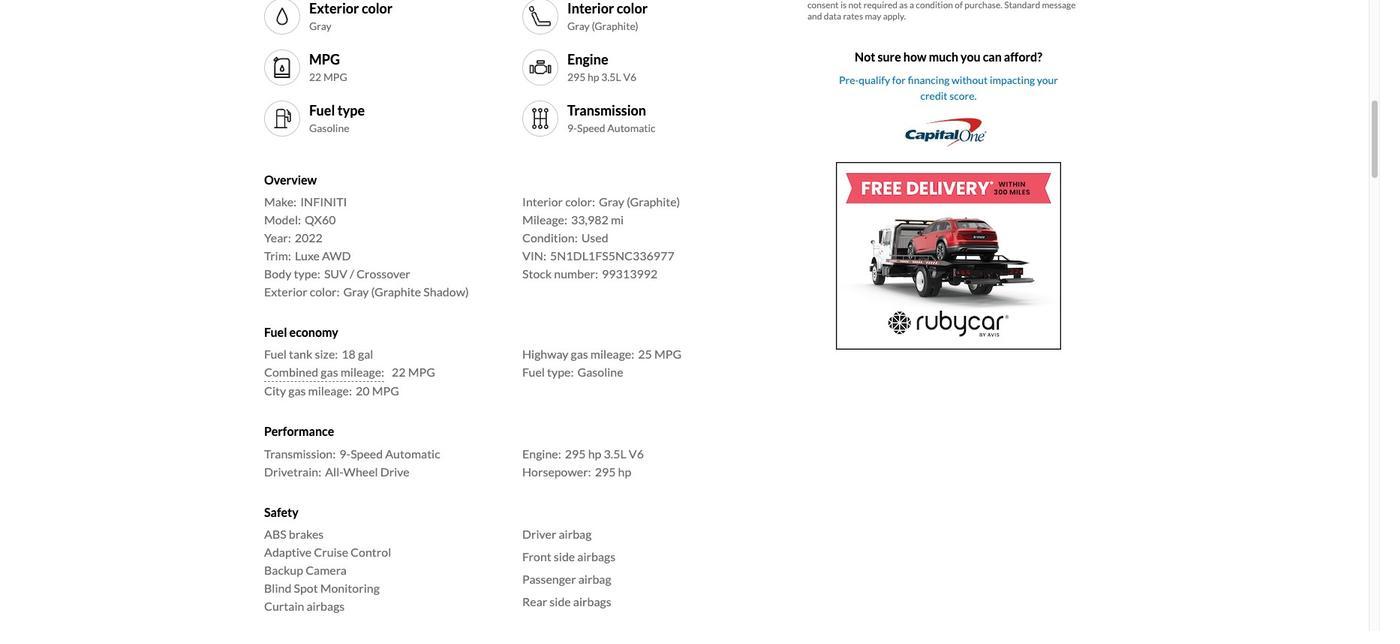 Task type: vqa. For each thing, say whether or not it's contained in the screenshot.


Task type: locate. For each thing, give the bounding box(es) containing it.
color inside interior color gray (graphite)
[[617, 0, 648, 17]]

0 horizontal spatial automatic
[[385, 446, 440, 461]]

1 vertical spatial side
[[550, 594, 571, 609]]

mileage: left 20
[[308, 384, 352, 398]]

exterior inside make: infiniti model: qx60 year: 2022 trim: luxe awd body type: suv / crossover exterior color: gray (graphite shadow)
[[264, 285, 307, 299]]

1 vertical spatial v6
[[629, 446, 644, 461]]

fuel for economy
[[264, 325, 287, 339]]

speed
[[577, 121, 605, 134], [351, 446, 383, 461]]

0 horizontal spatial color
[[362, 0, 393, 17]]

engine
[[567, 51, 608, 68]]

fuel down highway
[[522, 365, 545, 379]]

rear side airbags
[[522, 594, 611, 609]]

0 horizontal spatial 22
[[309, 70, 321, 83]]

side up passenger airbag
[[554, 549, 575, 564]]

credit
[[921, 90, 948, 102]]

1 vertical spatial 3.5l
[[604, 446, 627, 461]]

gas down combined
[[288, 384, 306, 398]]

1 vertical spatial 295
[[565, 446, 586, 461]]

hp up horsepower:
[[588, 446, 602, 461]]

engine:
[[522, 446, 561, 461]]

9- inside transmission 9-speed automatic
[[567, 121, 577, 134]]

1 horizontal spatial 22
[[392, 365, 406, 379]]

gas inside highway gas mileage: 25 mpg fuel type: gasoline
[[571, 347, 588, 361]]

0 horizontal spatial exterior
[[264, 285, 307, 299]]

airbags down passenger airbag
[[573, 594, 611, 609]]

front
[[522, 549, 552, 564]]

gray inside interior color gray (graphite)
[[567, 19, 590, 32]]

gas right highway
[[571, 347, 588, 361]]

hp inside engine 295 hp 3.5l v6
[[588, 70, 599, 83]]

22 inside mpg 22 mpg
[[309, 70, 321, 83]]

gray inside interior color: gray (graphite) mileage: 33,982 mi condition: used vin: 5n1dl1fs5nc336977 stock number: 99313992
[[599, 195, 624, 209]]

9- right transmission image
[[567, 121, 577, 134]]

v6 inside engine: 295 hp 3.5l v6 horsepower: 295 hp
[[629, 446, 644, 461]]

1 horizontal spatial color:
[[565, 195, 595, 209]]

interior inside interior color gray (graphite)
[[567, 0, 614, 17]]

fuel left economy on the left bottom of page
[[264, 325, 287, 339]]

1 vertical spatial exterior
[[264, 285, 307, 299]]

color: down suv at the left
[[310, 285, 340, 299]]

3.5l right engine:
[[604, 446, 627, 461]]

9- up all-
[[340, 446, 351, 461]]

0 vertical spatial speed
[[577, 121, 605, 134]]

mileage: inside highway gas mileage: 25 mpg fuel type: gasoline
[[591, 347, 634, 361]]

3.5l for engine
[[601, 70, 621, 83]]

fuel for tank
[[264, 347, 287, 361]]

your
[[1037, 74, 1058, 87]]

spot
[[294, 581, 318, 595]]

fuel type image
[[270, 107, 294, 131]]

0 vertical spatial color:
[[565, 195, 595, 209]]

295 right horsepower:
[[595, 464, 616, 479]]

/
[[350, 267, 354, 281]]

side
[[554, 549, 575, 564], [550, 594, 571, 609]]

mileage: left 25
[[591, 347, 634, 361]]

295 down engine on the left top of page
[[567, 70, 586, 83]]

safety
[[264, 505, 299, 519]]

automatic inside transmission: 9-speed automatic drivetrain: all-wheel drive
[[385, 446, 440, 461]]

0 vertical spatial mileage:
[[591, 347, 634, 361]]

type: down highway
[[547, 365, 574, 379]]

1 color from the left
[[362, 0, 393, 17]]

interior right interior color 'icon'
[[567, 0, 614, 17]]

airbags down spot
[[307, 599, 345, 613]]

hp
[[588, 70, 599, 83], [588, 446, 602, 461], [618, 464, 631, 479]]

overview
[[264, 173, 317, 187]]

1 horizontal spatial type:
[[547, 365, 574, 379]]

type: inside make: infiniti model: qx60 year: 2022 trim: luxe awd body type: suv / crossover exterior color: gray (graphite shadow)
[[294, 267, 320, 281]]

gas down the size:
[[321, 365, 338, 379]]

hp down engine on the left top of page
[[588, 70, 599, 83]]

exterior down "body"
[[264, 285, 307, 299]]

gas
[[571, 347, 588, 361], [321, 365, 338, 379], [288, 384, 306, 398]]

gray down /
[[343, 285, 369, 299]]

2 color from the left
[[617, 0, 648, 17]]

1 vertical spatial color:
[[310, 285, 340, 299]]

1 horizontal spatial color
[[617, 0, 648, 17]]

mpg
[[309, 51, 340, 68], [323, 70, 347, 83], [654, 347, 682, 361], [408, 365, 435, 379], [372, 384, 399, 398]]

3.5l down engine on the left top of page
[[601, 70, 621, 83]]

fuel up combined
[[264, 347, 287, 361]]

speed for transmission:
[[351, 446, 383, 461]]

0 horizontal spatial gas
[[288, 384, 306, 398]]

v6 inside engine 295 hp 3.5l v6
[[623, 70, 637, 83]]

0 horizontal spatial speed
[[351, 446, 383, 461]]

1 vertical spatial 22
[[392, 365, 406, 379]]

fuel type gasoline
[[309, 102, 365, 134]]

interior color image
[[528, 4, 552, 29]]

color:
[[565, 195, 595, 209], [310, 285, 340, 299]]

1 vertical spatial gasoline
[[578, 365, 623, 379]]

1 vertical spatial interior
[[522, 195, 563, 209]]

0 vertical spatial gasoline
[[309, 121, 349, 134]]

airbag
[[559, 527, 592, 541], [579, 572, 611, 586]]

automatic for transmission:
[[385, 446, 440, 461]]

exterior color image
[[270, 4, 294, 29]]

0 vertical spatial interior
[[567, 0, 614, 17]]

mileage:
[[591, 347, 634, 361], [341, 365, 384, 379], [308, 384, 352, 398]]

2 horizontal spatial gas
[[571, 347, 588, 361]]

gray for interior color gray (graphite)
[[567, 19, 590, 32]]

gray right exterior color icon
[[309, 19, 332, 32]]

295 inside engine 295 hp 3.5l v6
[[567, 70, 586, 83]]

side down passenger airbag
[[550, 594, 571, 609]]

airbag up front side airbags
[[559, 527, 592, 541]]

side for rear
[[550, 594, 571, 609]]

1 vertical spatial type:
[[547, 365, 574, 379]]

speed inside transmission 9-speed automatic
[[577, 121, 605, 134]]

mileage: down gal
[[341, 365, 384, 379]]

passenger
[[522, 572, 576, 586]]

1 vertical spatial (graphite)
[[627, 195, 680, 209]]

0 vertical spatial side
[[554, 549, 575, 564]]

speed down the transmission
[[577, 121, 605, 134]]

horsepower:
[[522, 464, 591, 479]]

(graphite) inside interior color: gray (graphite) mileage: 33,982 mi condition: used vin: 5n1dl1fs5nc336977 stock number: 99313992
[[627, 195, 680, 209]]

1 horizontal spatial gasoline
[[578, 365, 623, 379]]

9- inside transmission: 9-speed automatic drivetrain: all-wheel drive
[[340, 446, 351, 461]]

0 horizontal spatial 9-
[[340, 446, 351, 461]]

3.5l inside engine: 295 hp 3.5l v6 horsepower: 295 hp
[[604, 446, 627, 461]]

body
[[264, 267, 292, 281]]

color inside the exterior color gray
[[362, 0, 393, 17]]

airbags
[[577, 549, 616, 564], [573, 594, 611, 609], [307, 599, 345, 613]]

combined
[[264, 365, 318, 379]]

1 horizontal spatial interior
[[567, 0, 614, 17]]

0 vertical spatial airbag
[[559, 527, 592, 541]]

1 vertical spatial 9-
[[340, 446, 351, 461]]

3.5l
[[601, 70, 621, 83], [604, 446, 627, 461]]

fuel
[[309, 102, 335, 119], [264, 325, 287, 339], [264, 347, 287, 361], [522, 365, 545, 379]]

1 vertical spatial hp
[[588, 446, 602, 461]]

sure
[[878, 50, 901, 64]]

rear
[[522, 594, 547, 609]]

18
[[342, 347, 356, 361]]

interior inside interior color: gray (graphite) mileage: 33,982 mi condition: used vin: 5n1dl1fs5nc336977 stock number: 99313992
[[522, 195, 563, 209]]

exterior
[[309, 0, 359, 17], [264, 285, 307, 299]]

mi
[[611, 213, 624, 227]]

much
[[929, 50, 959, 64]]

gray inside the exterior color gray
[[309, 19, 332, 32]]

gray up mi
[[599, 195, 624, 209]]

speed inside transmission: 9-speed automatic drivetrain: all-wheel drive
[[351, 446, 383, 461]]

mpg 22 mpg
[[309, 51, 347, 83]]

suv
[[324, 267, 347, 281]]

1 horizontal spatial 9-
[[567, 121, 577, 134]]

(graphite) up engine on the left top of page
[[592, 19, 639, 32]]

0 vertical spatial 3.5l
[[601, 70, 621, 83]]

0 vertical spatial hp
[[588, 70, 599, 83]]

speed for transmission
[[577, 121, 605, 134]]

pre-
[[839, 74, 859, 87]]

crossover
[[357, 267, 410, 281]]

airbag down front side airbags
[[579, 572, 611, 586]]

exterior right exterior color icon
[[309, 0, 359, 17]]

295 up horsepower:
[[565, 446, 586, 461]]

transmission 9-speed automatic
[[567, 102, 656, 134]]

0 horizontal spatial interior
[[522, 195, 563, 209]]

vin:
[[522, 249, 546, 263]]

interior up mileage:
[[522, 195, 563, 209]]

0 vertical spatial 295
[[567, 70, 586, 83]]

year:
[[264, 231, 291, 245]]

0 vertical spatial exterior
[[309, 0, 359, 17]]

airbags for front side airbags
[[577, 549, 616, 564]]

(graphite)
[[592, 19, 639, 32], [627, 195, 680, 209]]

mileage:
[[522, 213, 567, 227]]

fuel inside highway gas mileage: 25 mpg fuel type: gasoline
[[522, 365, 545, 379]]

0 vertical spatial 9-
[[567, 121, 577, 134]]

1 vertical spatial automatic
[[385, 446, 440, 461]]

0 vertical spatial 22
[[309, 70, 321, 83]]

gasoline
[[309, 121, 349, 134], [578, 365, 623, 379]]

gray
[[309, 19, 332, 32], [567, 19, 590, 32], [599, 195, 624, 209], [343, 285, 369, 299]]

(graphite) up the 5n1dl1fs5nc336977
[[627, 195, 680, 209]]

1 vertical spatial speed
[[351, 446, 383, 461]]

color for exterior color
[[362, 0, 393, 17]]

0 horizontal spatial color:
[[310, 285, 340, 299]]

control
[[351, 545, 391, 559]]

color: up 33,982
[[565, 195, 595, 209]]

9- for transmission
[[567, 121, 577, 134]]

automatic inside transmission 9-speed automatic
[[607, 121, 656, 134]]

1 vertical spatial airbag
[[579, 572, 611, 586]]

driver
[[522, 527, 557, 541]]

color: inside interior color: gray (graphite) mileage: 33,982 mi condition: used vin: 5n1dl1fs5nc336977 stock number: 99313992
[[565, 195, 595, 209]]

fuel tank size: 18 gal combined gas mileage: 22 mpg city gas mileage: 20 mpg
[[264, 347, 435, 398]]

trim:
[[264, 249, 291, 263]]

0 vertical spatial (graphite)
[[592, 19, 639, 32]]

0 vertical spatial automatic
[[607, 121, 656, 134]]

1 vertical spatial gas
[[321, 365, 338, 379]]

0 horizontal spatial gasoline
[[309, 121, 349, 134]]

3.5l inside engine 295 hp 3.5l v6
[[601, 70, 621, 83]]

1 horizontal spatial automatic
[[607, 121, 656, 134]]

engine 295 hp 3.5l v6
[[567, 51, 637, 83]]

gasoline inside highway gas mileage: 25 mpg fuel type: gasoline
[[578, 365, 623, 379]]

0 vertical spatial v6
[[623, 70, 637, 83]]

make: infiniti model: qx60 year: 2022 trim: luxe awd body type: suv / crossover exterior color: gray (graphite shadow)
[[264, 195, 469, 299]]

airbags up passenger airbag
[[577, 549, 616, 564]]

passenger airbag
[[522, 572, 611, 586]]

highway gas mileage: 25 mpg fuel type: gasoline
[[522, 347, 682, 379]]

make:
[[264, 195, 297, 209]]

gray for exterior color gray
[[309, 19, 332, 32]]

(graphite) inside interior color gray (graphite)
[[592, 19, 639, 32]]

gray up engine on the left top of page
[[567, 19, 590, 32]]

hp right horsepower:
[[618, 464, 631, 479]]

0 vertical spatial gas
[[571, 347, 588, 361]]

v6
[[623, 70, 637, 83], [629, 446, 644, 461]]

interior
[[567, 0, 614, 17], [522, 195, 563, 209]]

color
[[362, 0, 393, 17], [617, 0, 648, 17]]

advertisement region
[[836, 162, 1061, 350]]

1 horizontal spatial exterior
[[309, 0, 359, 17]]

1 vertical spatial mileage:
[[341, 365, 384, 379]]

fuel inside fuel type gasoline
[[309, 102, 335, 119]]

0 horizontal spatial type:
[[294, 267, 320, 281]]

automatic up drive
[[385, 446, 440, 461]]

speed up wheel
[[351, 446, 383, 461]]

score.
[[950, 90, 977, 102]]

fuel left type
[[309, 102, 335, 119]]

automatic down the transmission
[[607, 121, 656, 134]]

luxe
[[295, 249, 320, 263]]

0 vertical spatial type:
[[294, 267, 320, 281]]

fuel inside fuel tank size: 18 gal combined gas mileage: 22 mpg city gas mileage: 20 mpg
[[264, 347, 287, 361]]

airbags inside abs brakes adaptive cruise control backup camera blind spot monitoring curtain airbags
[[307, 599, 345, 613]]

front side airbags
[[522, 549, 616, 564]]

1 horizontal spatial speed
[[577, 121, 605, 134]]

type:
[[294, 267, 320, 281], [547, 365, 574, 379]]

type: down luxe
[[294, 267, 320, 281]]

2 vertical spatial 295
[[595, 464, 616, 479]]



Task type: describe. For each thing, give the bounding box(es) containing it.
infiniti
[[300, 195, 347, 209]]

drivetrain:
[[264, 464, 321, 479]]

driver airbag
[[522, 527, 592, 541]]

mpg inside highway gas mileage: 25 mpg fuel type: gasoline
[[654, 347, 682, 361]]

awd
[[322, 249, 351, 263]]

v6 for engine
[[623, 70, 637, 83]]

22 inside fuel tank size: 18 gal combined gas mileage: 22 mpg city gas mileage: 20 mpg
[[392, 365, 406, 379]]

color for interior color
[[617, 0, 648, 17]]

city
[[264, 384, 286, 398]]

drive
[[380, 464, 410, 479]]

performance
[[264, 424, 334, 439]]

engine image
[[528, 56, 552, 80]]

wheel
[[343, 464, 378, 479]]

hp for engine:
[[588, 446, 602, 461]]

v6 for engine:
[[629, 446, 644, 461]]

99313992
[[602, 267, 658, 281]]

without
[[952, 74, 988, 87]]

abs brakes adaptive cruise control backup camera blind spot monitoring curtain airbags
[[264, 527, 391, 613]]

impacting
[[990, 74, 1035, 87]]

qx60
[[305, 213, 336, 227]]

all-
[[325, 464, 343, 479]]

pre-qualify for financing without impacting your credit score.
[[839, 74, 1058, 102]]

engine: 295 hp 3.5l v6 horsepower: 295 hp
[[522, 446, 644, 479]]

9- for transmission:
[[340, 446, 351, 461]]

not
[[855, 50, 876, 64]]

number:
[[554, 267, 598, 281]]

2 vertical spatial hp
[[618, 464, 631, 479]]

295 for engine
[[567, 70, 586, 83]]

type
[[338, 102, 365, 119]]

airbags for rear side airbags
[[573, 594, 611, 609]]

5n1dl1fs5nc336977
[[550, 249, 675, 263]]

interior for color:
[[522, 195, 563, 209]]

(graphite) for color
[[592, 19, 639, 32]]

condition:
[[522, 231, 578, 245]]

transmission: 9-speed automatic drivetrain: all-wheel drive
[[264, 446, 440, 479]]

economy
[[289, 325, 338, 339]]

hp for engine
[[588, 70, 599, 83]]

can
[[983, 50, 1002, 64]]

model:
[[264, 213, 301, 227]]

qualify
[[859, 74, 890, 87]]

transmission
[[567, 102, 646, 119]]

curtain
[[264, 599, 304, 613]]

backup
[[264, 563, 303, 577]]

gray inside make: infiniti model: qx60 year: 2022 trim: luxe awd body type: suv / crossover exterior color: gray (graphite shadow)
[[343, 285, 369, 299]]

highway
[[522, 347, 569, 361]]

fuel economy
[[264, 325, 338, 339]]

afford?
[[1004, 50, 1043, 64]]

camera
[[306, 563, 347, 577]]

how
[[904, 50, 927, 64]]

not sure how much you can afford?
[[855, 50, 1043, 64]]

airbag for passenger airbag
[[579, 572, 611, 586]]

color: inside make: infiniti model: qx60 year: 2022 trim: luxe awd body type: suv / crossover exterior color: gray (graphite shadow)
[[310, 285, 340, 299]]

2 vertical spatial mileage:
[[308, 384, 352, 398]]

transmission image
[[528, 107, 552, 131]]

adaptive
[[264, 545, 312, 559]]

gray for interior color: gray (graphite) mileage: 33,982 mi condition: used vin: 5n1dl1fs5nc336977 stock number: 99313992
[[599, 195, 624, 209]]

monitoring
[[320, 581, 380, 595]]

transmission:
[[264, 446, 336, 461]]

brakes
[[289, 527, 324, 541]]

automatic for transmission
[[607, 121, 656, 134]]

used
[[581, 231, 608, 245]]

shadow)
[[424, 285, 469, 299]]

type: inside highway gas mileage: 25 mpg fuel type: gasoline
[[547, 365, 574, 379]]

side for front
[[554, 549, 575, 564]]

financing
[[908, 74, 950, 87]]

2022
[[295, 231, 323, 245]]

abs
[[264, 527, 287, 541]]

size:
[[315, 347, 338, 361]]

20
[[356, 384, 370, 398]]

1 horizontal spatial gas
[[321, 365, 338, 379]]

interior for color
[[567, 0, 614, 17]]

interior color: gray (graphite) mileage: 33,982 mi condition: used vin: 5n1dl1fs5nc336977 stock number: 99313992
[[522, 195, 680, 281]]

for
[[892, 74, 906, 87]]

exterior color gray
[[309, 0, 393, 32]]

airbag for driver airbag
[[559, 527, 592, 541]]

gasoline inside fuel type gasoline
[[309, 121, 349, 134]]

stock
[[522, 267, 552, 281]]

(graphite) for color:
[[627, 195, 680, 209]]

interior color gray (graphite)
[[567, 0, 648, 32]]

25
[[638, 347, 652, 361]]

mpg image
[[270, 56, 294, 80]]

3.5l for engine:
[[604, 446, 627, 461]]

tank
[[289, 347, 313, 361]]

33,982
[[571, 213, 609, 227]]

295 for engine:
[[565, 446, 586, 461]]

cruise
[[314, 545, 348, 559]]

fuel for type
[[309, 102, 335, 119]]

gal
[[358, 347, 373, 361]]

blind
[[264, 581, 292, 595]]

you
[[961, 50, 981, 64]]

(graphite
[[371, 285, 421, 299]]

2 vertical spatial gas
[[288, 384, 306, 398]]

exterior inside the exterior color gray
[[309, 0, 359, 17]]



